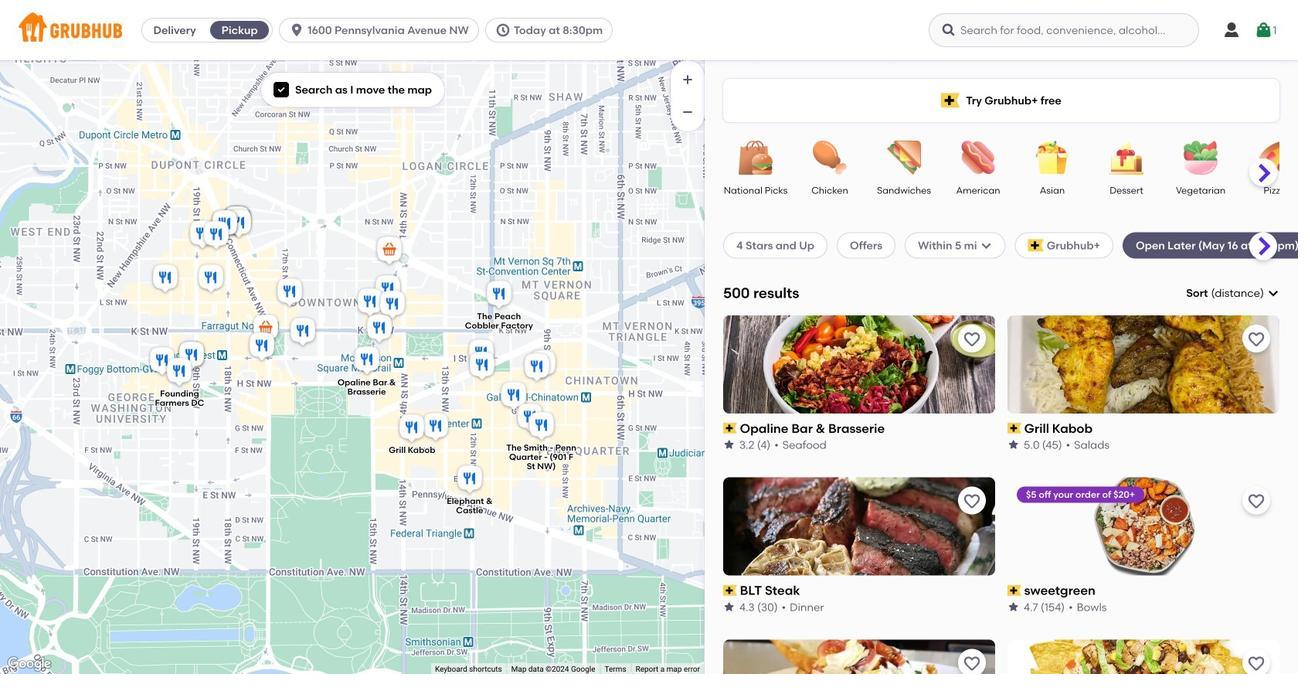 Task type: locate. For each thing, give the bounding box(es) containing it.
svg image
[[1223, 21, 1242, 39], [1255, 21, 1274, 39], [289, 22, 305, 38], [942, 22, 957, 38], [277, 85, 286, 94], [981, 239, 993, 252]]

minus icon image
[[680, 104, 696, 120]]

sweet tooth image
[[222, 204, 253, 238]]

sweetgreen image
[[247, 330, 278, 364]]

lima twist image
[[377, 288, 408, 322]]

founding farmers dc image
[[164, 356, 195, 390]]

plus icon image
[[680, 72, 696, 87]]

opaline bar & brasserie logo image
[[724, 315, 996, 413]]

urban roast image
[[515, 401, 546, 435]]

sushi aoi image
[[467, 349, 498, 383]]

grubhub plus flag logo image
[[942, 93, 960, 108], [1029, 239, 1044, 252]]

dolcezza- city center image
[[528, 348, 559, 382]]

ozio restaurant & lounge image
[[201, 219, 232, 253]]

vegetarian image
[[1174, 141, 1228, 175]]

0 vertical spatial grubhub plus flag logo image
[[942, 93, 960, 108]]

american image
[[952, 141, 1006, 175]]

rewind diner image
[[222, 204, 253, 238]]

pizza image
[[1248, 141, 1299, 175]]

andy's pizza foggy bottom image
[[147, 345, 178, 379]]

opaline bar & brasserie image
[[352, 344, 383, 378]]

subscription pass image
[[1008, 423, 1022, 434], [724, 585, 737, 596], [1008, 585, 1022, 596]]

1 horizontal spatial grubhub plus flag logo image
[[1029, 239, 1044, 252]]

pisco y nazca ceviche gastrobar- washington d.c. image
[[196, 262, 227, 296]]

star icon image
[[724, 439, 736, 451], [1008, 439, 1020, 451], [724, 601, 736, 613], [1008, 601, 1020, 613]]

fig & olive dc image
[[522, 351, 553, 385]]

sandwiches image
[[877, 141, 932, 175]]

asian image
[[1026, 141, 1080, 175]]

bad ass breakfast burritos image
[[187, 218, 218, 252]]

wawa image
[[374, 234, 405, 268]]

national picks image
[[729, 141, 783, 175]]

sauf haus dc image
[[209, 208, 240, 242]]

0 horizontal spatial grubhub plus flag logo image
[[942, 93, 960, 108]]

shake shack image
[[209, 208, 240, 242]]

blt steak image
[[288, 315, 318, 349]]

map region
[[0, 60, 705, 674]]



Task type: describe. For each thing, give the bounding box(es) containing it.
main navigation navigation
[[0, 0, 1299, 60]]

toryumon japanese house image
[[176, 339, 207, 373]]

&pizza (dupont) image
[[223, 207, 254, 241]]

dessert image
[[1100, 141, 1154, 175]]

coco lezzone image
[[364, 312, 395, 346]]

google image
[[4, 654, 55, 674]]

chipotle image
[[355, 286, 386, 320]]

coco lezzone logo image
[[724, 640, 996, 674]]

umaya dc image
[[499, 380, 530, 414]]

noodles on 11 image
[[466, 337, 497, 371]]

Search for food, convenience, alcohol... search field
[[929, 13, 1200, 47]]

rewind taco image
[[222, 204, 253, 238]]

crepeaway image
[[150, 262, 181, 296]]

the peach cobbler factory image
[[484, 278, 515, 312]]

elephant & castle image
[[455, 463, 485, 497]]

district taco - metro center image
[[421, 410, 451, 445]]

grill kabob image
[[397, 412, 427, 446]]

corner burger image
[[222, 204, 253, 238]]

1 vertical spatial grubhub plus flag logo image
[[1029, 239, 1044, 252]]

chicken image
[[803, 141, 857, 175]]

the smith - penn quarter - (901 f st nw) image
[[526, 410, 557, 444]]

blt steak logo image
[[724, 477, 996, 576]]

svg image
[[495, 22, 511, 38]]

7 eleven image
[[250, 312, 281, 346]]

stan's restaurant image
[[373, 273, 404, 307]]

gong cha (penn ave,dc) image
[[176, 339, 207, 373]]

sima sushi image
[[274, 276, 305, 310]]

subscription pass image
[[724, 423, 737, 434]]



Task type: vqa. For each thing, say whether or not it's contained in the screenshot.
1. corresponding to first
no



